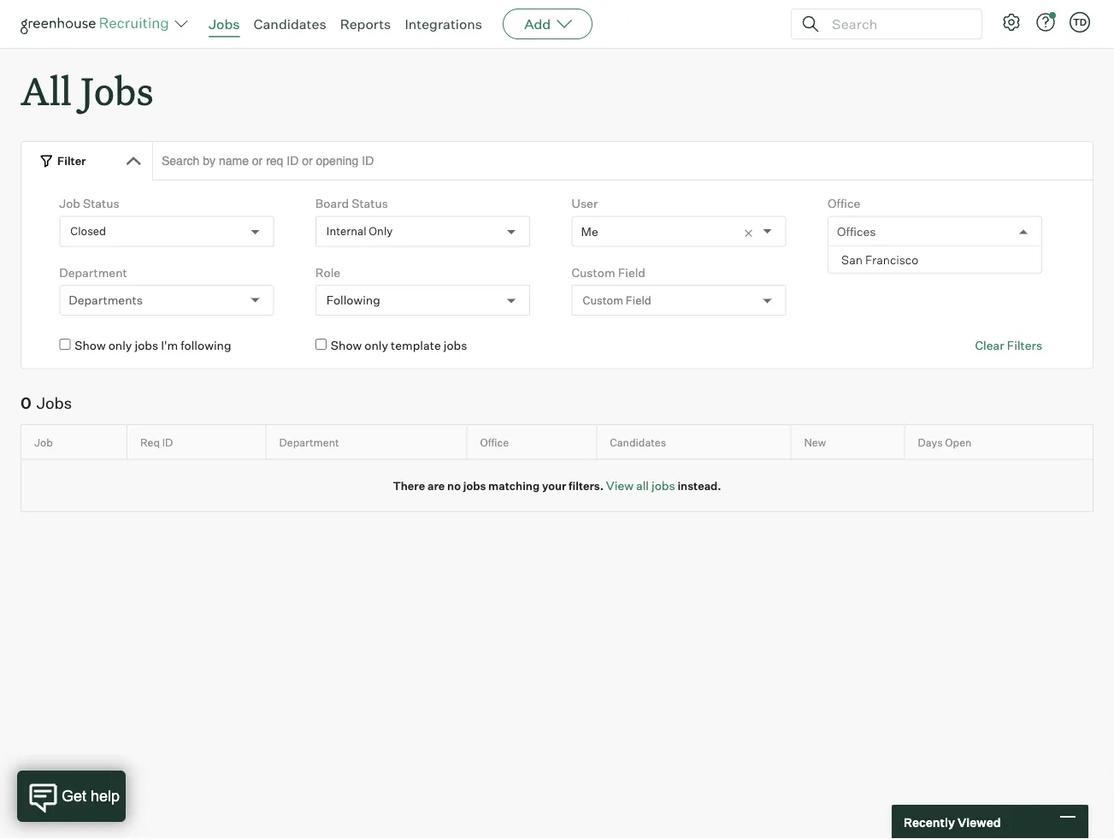Task type: describe. For each thing, give the bounding box(es) containing it.
i'm
[[161, 338, 178, 353]]

clear value image
[[743, 228, 755, 240]]

all jobs
[[21, 65, 154, 115]]

offices
[[837, 224, 876, 239]]

only
[[369, 224, 393, 238]]

san
[[842, 252, 863, 267]]

user
[[572, 196, 598, 211]]

template
[[391, 338, 441, 353]]

jobs link
[[209, 15, 240, 33]]

integrations
[[405, 15, 483, 33]]

instead.
[[678, 479, 722, 492]]

new
[[804, 436, 826, 449]]

req
[[140, 436, 160, 449]]

view
[[606, 478, 634, 493]]

status for board status
[[352, 196, 388, 211]]

add
[[524, 15, 551, 33]]

view all jobs link
[[606, 478, 675, 493]]

0 jobs
[[21, 394, 72, 413]]

jobs for 0 jobs
[[36, 394, 72, 413]]

Show only template jobs checkbox
[[316, 339, 327, 350]]

1 vertical spatial custom
[[583, 293, 623, 307]]

td
[[1073, 16, 1087, 28]]

configure image
[[1002, 12, 1022, 33]]

0
[[21, 394, 31, 413]]

job for job status
[[59, 196, 80, 211]]

1 vertical spatial custom field
[[583, 293, 652, 307]]

job status
[[59, 196, 120, 211]]

following
[[327, 293, 380, 308]]

clear
[[976, 338, 1005, 353]]

id
[[162, 436, 173, 449]]

board status
[[316, 196, 388, 211]]

me
[[581, 224, 599, 239]]

integrations link
[[405, 15, 483, 33]]

san francisco option
[[829, 247, 1042, 273]]

filters.
[[569, 479, 604, 492]]

recently viewed
[[904, 815, 1001, 829]]

recently
[[904, 815, 955, 829]]

internal
[[327, 224, 367, 238]]

add button
[[503, 9, 593, 39]]

me option
[[581, 224, 599, 239]]

open
[[945, 436, 972, 449]]

candidates link
[[254, 15, 326, 33]]

jobs right all
[[652, 478, 675, 493]]



Task type: locate. For each thing, give the bounding box(es) containing it.
Search by name or req ID or opening ID text field
[[152, 141, 1094, 181]]

0 horizontal spatial jobs
[[36, 394, 72, 413]]

jobs right 0
[[36, 394, 72, 413]]

role
[[316, 265, 341, 280]]

show for show only jobs i'm following
[[75, 338, 106, 353]]

1 horizontal spatial jobs
[[81, 65, 154, 115]]

filters
[[1007, 338, 1043, 353]]

internal only
[[327, 224, 393, 238]]

1 vertical spatial candidates
[[610, 436, 666, 449]]

1 horizontal spatial only
[[365, 338, 388, 353]]

1 horizontal spatial department
[[279, 436, 339, 449]]

only left template
[[365, 338, 388, 353]]

1 horizontal spatial job
[[59, 196, 80, 211]]

2 vertical spatial jobs
[[36, 394, 72, 413]]

are
[[428, 479, 445, 492]]

clear filters link
[[976, 337, 1043, 354]]

jobs right no
[[463, 479, 486, 492]]

0 horizontal spatial only
[[108, 338, 132, 353]]

candidates right jobs link
[[254, 15, 326, 33]]

1 vertical spatial department
[[279, 436, 339, 449]]

clear filters
[[976, 338, 1043, 353]]

jobs left candidates link
[[209, 15, 240, 33]]

all
[[636, 478, 649, 493]]

status up "closed"
[[83, 196, 120, 211]]

show for show only template jobs
[[331, 338, 362, 353]]

days open
[[918, 436, 972, 449]]

0 vertical spatial office
[[828, 196, 861, 211]]

2 show from the left
[[331, 338, 362, 353]]

closed
[[70, 224, 106, 238]]

departments
[[69, 293, 143, 308]]

show
[[75, 338, 106, 353], [331, 338, 362, 353]]

1 show from the left
[[75, 338, 106, 353]]

1 vertical spatial jobs
[[81, 65, 154, 115]]

custom
[[572, 265, 615, 280], [583, 293, 623, 307]]

0 vertical spatial job
[[59, 196, 80, 211]]

1 vertical spatial field
[[626, 293, 652, 307]]

show right show only template jobs checkbox
[[331, 338, 362, 353]]

job for job
[[34, 436, 53, 449]]

None field
[[837, 217, 842, 246]]

0 horizontal spatial office
[[480, 436, 509, 449]]

greenhouse recruiting image
[[21, 14, 174, 34]]

1 status from the left
[[83, 196, 120, 211]]

0 horizontal spatial department
[[59, 265, 127, 280]]

reports
[[340, 15, 391, 33]]

show only template jobs
[[331, 338, 467, 353]]

jobs for all jobs
[[81, 65, 154, 115]]

1 horizontal spatial show
[[331, 338, 362, 353]]

Show only jobs I'm following checkbox
[[59, 339, 70, 350]]

jobs right template
[[444, 338, 467, 353]]

viewed
[[958, 815, 1001, 829]]

only down departments
[[108, 338, 132, 353]]

jobs inside there are no jobs matching your filters. view all jobs instead.
[[463, 479, 486, 492]]

days
[[918, 436, 943, 449]]

Search text field
[[828, 12, 967, 36]]

td button
[[1067, 9, 1094, 36]]

there
[[393, 479, 425, 492]]

1 horizontal spatial office
[[828, 196, 861, 211]]

0 vertical spatial field
[[618, 265, 646, 280]]

office up offices
[[828, 196, 861, 211]]

0 horizontal spatial show
[[75, 338, 106, 353]]

2 horizontal spatial jobs
[[209, 15, 240, 33]]

0 horizontal spatial job
[[34, 436, 53, 449]]

0 horizontal spatial candidates
[[254, 15, 326, 33]]

job down 0 jobs
[[34, 436, 53, 449]]

board
[[316, 196, 349, 211]]

reports link
[[340, 15, 391, 33]]

custom down me
[[572, 265, 615, 280]]

custom down me option
[[583, 293, 623, 307]]

there are no jobs matching your filters. view all jobs instead.
[[393, 478, 722, 493]]

only for jobs
[[108, 338, 132, 353]]

only
[[108, 338, 132, 353], [365, 338, 388, 353]]

2 status from the left
[[352, 196, 388, 211]]

jobs down greenhouse recruiting image
[[81, 65, 154, 115]]

status up internal only
[[352, 196, 388, 211]]

jobs
[[209, 15, 240, 33], [81, 65, 154, 115], [36, 394, 72, 413]]

job
[[59, 196, 80, 211], [34, 436, 53, 449]]

1 only from the left
[[108, 338, 132, 353]]

0 vertical spatial candidates
[[254, 15, 326, 33]]

only for template
[[365, 338, 388, 353]]

req id
[[140, 436, 173, 449]]

0 vertical spatial custom field
[[572, 265, 646, 280]]

1 horizontal spatial candidates
[[610, 436, 666, 449]]

your
[[542, 479, 567, 492]]

0 vertical spatial custom
[[572, 265, 615, 280]]

office up matching
[[480, 436, 509, 449]]

custom field down me option
[[583, 293, 652, 307]]

field
[[618, 265, 646, 280], [626, 293, 652, 307]]

following
[[181, 338, 231, 353]]

candidates
[[254, 15, 326, 33], [610, 436, 666, 449]]

2 only from the left
[[365, 338, 388, 353]]

job up "closed"
[[59, 196, 80, 211]]

show only jobs i'm following
[[75, 338, 231, 353]]

office
[[828, 196, 861, 211], [480, 436, 509, 449]]

custom field down me
[[572, 265, 646, 280]]

td button
[[1070, 12, 1091, 33]]

1 horizontal spatial status
[[352, 196, 388, 211]]

jobs left i'm
[[135, 338, 158, 353]]

no
[[447, 479, 461, 492]]

department
[[59, 265, 127, 280], [279, 436, 339, 449]]

0 vertical spatial jobs
[[209, 15, 240, 33]]

filter
[[57, 154, 86, 167]]

san francisco
[[842, 252, 919, 267]]

show right show only jobs i'm following option
[[75, 338, 106, 353]]

status for job status
[[83, 196, 120, 211]]

status
[[83, 196, 120, 211], [352, 196, 388, 211]]

candidates up view all jobs link
[[610, 436, 666, 449]]

1 vertical spatial office
[[480, 436, 509, 449]]

matching
[[488, 479, 540, 492]]

0 horizontal spatial status
[[83, 196, 120, 211]]

all
[[21, 65, 72, 115]]

0 vertical spatial department
[[59, 265, 127, 280]]

custom field
[[572, 265, 646, 280], [583, 293, 652, 307]]

1 vertical spatial job
[[34, 436, 53, 449]]

francisco
[[866, 252, 919, 267]]

jobs
[[135, 338, 158, 353], [444, 338, 467, 353], [652, 478, 675, 493], [463, 479, 486, 492]]

clear value element
[[743, 217, 763, 246]]



Task type: vqa. For each thing, say whether or not it's contained in the screenshot.
questions? Have
no



